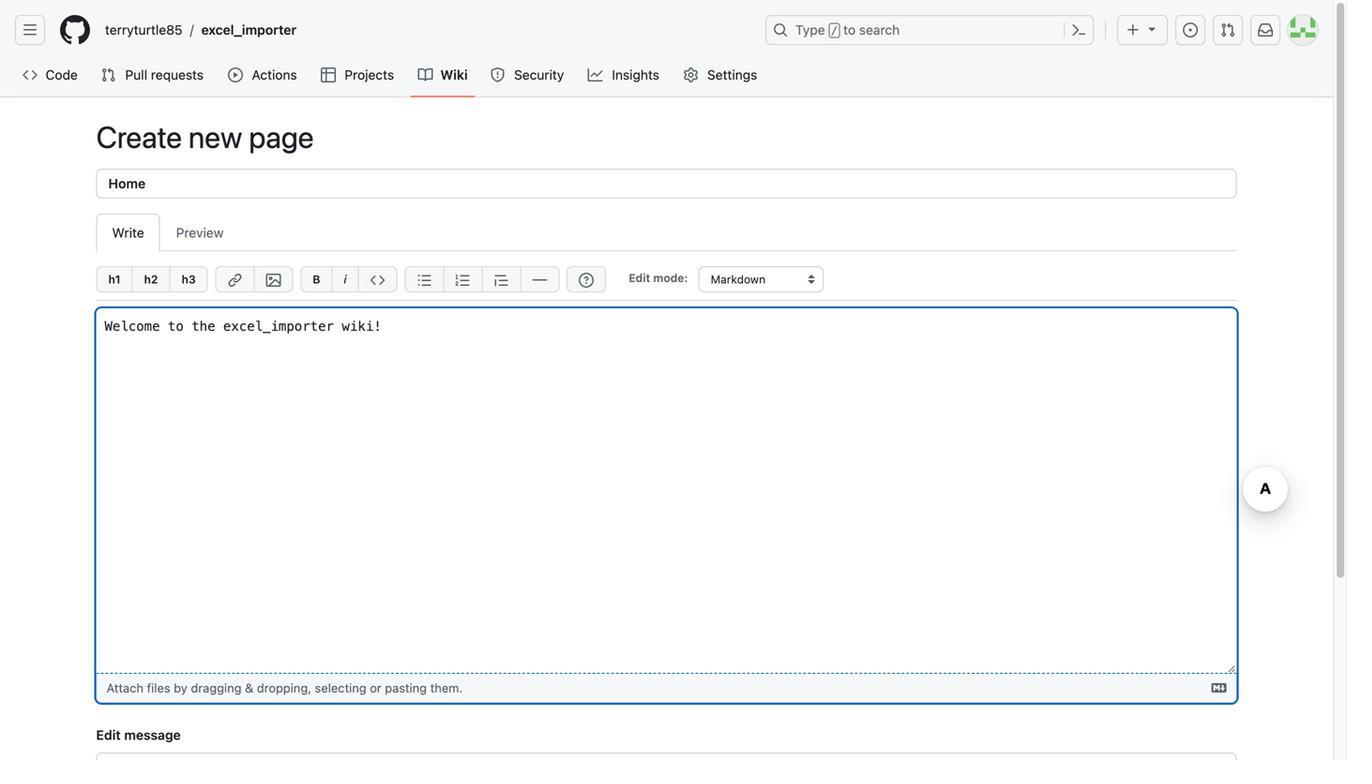 Task type: describe. For each thing, give the bounding box(es) containing it.
insert code image
[[370, 273, 385, 288]]

pasting
[[385, 682, 427, 696]]

selecting
[[315, 682, 367, 696]]

new
[[189, 119, 242, 155]]

requests
[[151, 67, 204, 83]]

insert horizontal rule image
[[532, 273, 547, 288]]

table image
[[321, 68, 336, 83]]

actions
[[252, 67, 297, 83]]

page
[[249, 119, 314, 155]]

h1
[[108, 273, 121, 286]]

type / to search
[[796, 22, 900, 38]]

dragging
[[191, 682, 242, 696]]

type
[[796, 22, 825, 38]]

h3 button
[[169, 266, 208, 293]]

i
[[344, 273, 347, 286]]

dropping,
[[257, 682, 311, 696]]

excel_importer
[[201, 22, 297, 38]]

h2 button
[[132, 266, 169, 293]]

git pull request image
[[1221, 23, 1236, 38]]

mode:
[[653, 272, 688, 285]]

add image image
[[266, 273, 281, 288]]

/ for terryturtle85
[[190, 22, 194, 38]]

graph image
[[588, 68, 603, 83]]

preview
[[176, 225, 224, 241]]

markdown image
[[1212, 681, 1227, 696]]

code link
[[15, 61, 86, 89]]

insert blockquote image
[[494, 273, 509, 288]]

issue opened image
[[1183, 23, 1198, 38]]

write
[[112, 225, 144, 241]]

edit message
[[96, 728, 181, 744]]

edit mode:
[[629, 272, 688, 285]]

pull requests
[[125, 67, 204, 83]]

pull
[[125, 67, 147, 83]]

book image
[[418, 68, 433, 83]]

Page content text field
[[96, 309, 1237, 675]]

/ for type
[[831, 24, 838, 38]]

or
[[370, 682, 382, 696]]

pull requests link
[[93, 61, 213, 89]]

write button
[[96, 214, 160, 251]]

projects link
[[313, 61, 403, 89]]

code image
[[23, 68, 38, 83]]

edit for edit mode:
[[629, 272, 650, 285]]

them.
[[430, 682, 463, 696]]

add link image
[[228, 273, 243, 288]]

git pull request image
[[101, 68, 116, 83]]

files
[[147, 682, 170, 696]]

terryturtle85
[[105, 22, 182, 38]]

security
[[514, 67, 564, 83]]

i button
[[332, 266, 358, 293]]



Task type: vqa. For each thing, say whether or not it's contained in the screenshot.
dropping,
yes



Task type: locate. For each thing, give the bounding box(es) containing it.
attach files by dragging & dropping, selecting or pasting them.
[[106, 682, 463, 696]]

0 vertical spatial edit
[[629, 272, 650, 285]]

search
[[859, 22, 900, 38]]

Edit message text field
[[96, 753, 1237, 761]]

settings
[[707, 67, 757, 83]]

insights
[[612, 67, 659, 83]]

actions link
[[221, 61, 306, 89]]

&
[[245, 682, 254, 696]]

edit left message
[[96, 728, 121, 744]]

shield image
[[490, 68, 505, 83]]

create
[[96, 119, 182, 155]]

h1 button
[[96, 266, 132, 293]]

plus image
[[1126, 23, 1141, 38]]

add unordered list image
[[417, 273, 432, 288]]

homepage image
[[60, 15, 90, 45]]

help image
[[579, 273, 594, 288]]

list containing terryturtle85 / excel_importer
[[98, 15, 754, 45]]

terryturtle85 link
[[98, 15, 190, 45]]

message
[[124, 728, 181, 744]]

preview button
[[160, 214, 240, 251]]

1 horizontal spatial edit
[[629, 272, 650, 285]]

edit for edit message
[[96, 728, 121, 744]]

0 horizontal spatial edit
[[96, 728, 121, 744]]

wiki link
[[410, 61, 475, 89]]

command palette image
[[1072, 23, 1087, 38]]

0 horizontal spatial /
[[190, 22, 194, 38]]

/ inside terryturtle85 / excel_importer
[[190, 22, 194, 38]]

b
[[313, 273, 320, 286]]

insights link
[[581, 61, 668, 89]]

attach
[[106, 682, 144, 696]]

edit
[[629, 272, 650, 285], [96, 728, 121, 744]]

wiki
[[441, 67, 468, 83]]

1 vertical spatial edit
[[96, 728, 121, 744]]

h3
[[182, 273, 196, 286]]

triangle down image
[[1145, 21, 1160, 36]]

projects
[[345, 67, 394, 83]]

edit left mode:
[[629, 272, 650, 285]]

list
[[98, 15, 754, 45]]

None file field
[[97, 675, 1236, 703]]

h2
[[144, 273, 158, 286]]

excel_importer link
[[194, 15, 304, 45]]

gear image
[[683, 68, 699, 83]]

notifications image
[[1258, 23, 1273, 38]]

Title text field
[[96, 169, 1237, 199]]

b button
[[300, 266, 332, 293]]

/ inside the 'type / to search'
[[831, 24, 838, 38]]

create new page
[[96, 119, 314, 155]]

terryturtle85 / excel_importer
[[105, 22, 297, 38]]

code
[[46, 67, 78, 83]]

play image
[[228, 68, 243, 83]]

by
[[174, 682, 187, 696]]

/ up requests
[[190, 22, 194, 38]]

security link
[[483, 61, 573, 89]]

1 horizontal spatial /
[[831, 24, 838, 38]]

/
[[190, 22, 194, 38], [831, 24, 838, 38]]

settings link
[[676, 61, 766, 89]]

add ordered list image
[[455, 273, 470, 288]]

/ left to
[[831, 24, 838, 38]]

to
[[844, 22, 856, 38]]



